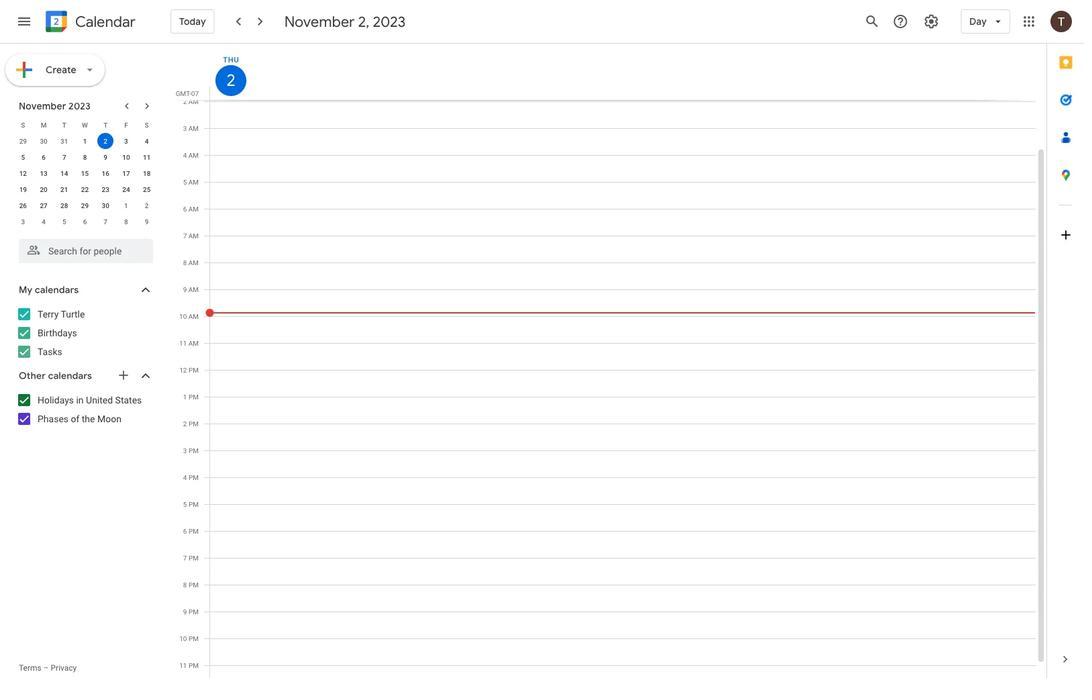 Task type: locate. For each thing, give the bounding box(es) containing it.
4 up 5 pm on the bottom of the page
[[183, 473, 187, 481]]

0 horizontal spatial t
[[62, 121, 66, 129]]

row containing 26
[[13, 197, 157, 213]]

october 31 element
[[56, 133, 72, 149]]

my
[[19, 284, 32, 296]]

5 down october 29 element
[[21, 153, 25, 161]]

december 8 element
[[118, 213, 134, 230]]

4 down 3 am in the top left of the page
[[183, 151, 187, 159]]

settings menu image
[[923, 13, 939, 30]]

11 for 11 pm
[[179, 661, 187, 669]]

12 inside row
[[19, 169, 27, 177]]

am for 4 am
[[188, 151, 199, 159]]

november up m
[[19, 100, 66, 112]]

am down 3 am in the top left of the page
[[188, 151, 199, 159]]

pm up 3 pm
[[189, 420, 199, 428]]

10 up 11 pm
[[179, 634, 187, 643]]

5
[[21, 153, 25, 161], [183, 178, 187, 186], [62, 218, 66, 226], [183, 500, 187, 508]]

pm up 1 pm
[[189, 366, 199, 374]]

10 pm from the top
[[189, 608, 199, 616]]

10 for 10
[[122, 153, 130, 161]]

11 pm from the top
[[189, 634, 199, 643]]

1 horizontal spatial t
[[104, 121, 108, 129]]

8 am from the top
[[188, 285, 199, 293]]

w
[[82, 121, 88, 129]]

7 am
[[183, 232, 199, 240]]

pm down 5 pm on the bottom of the page
[[189, 527, 199, 535]]

pm up 5 pm on the bottom of the page
[[189, 473, 199, 481]]

0 vertical spatial 12
[[19, 169, 27, 177]]

10
[[122, 153, 130, 161], [179, 312, 187, 320], [179, 634, 187, 643]]

privacy
[[51, 663, 77, 673]]

11 down "10 pm"
[[179, 661, 187, 669]]

12 inside 2 grid
[[179, 366, 187, 374]]

november left the 2,
[[284, 12, 355, 31]]

am down 5 am
[[188, 205, 199, 213]]

am
[[188, 97, 199, 105], [188, 124, 199, 132], [188, 151, 199, 159], [188, 178, 199, 186], [188, 205, 199, 213], [188, 232, 199, 240], [188, 258, 199, 267], [188, 285, 199, 293], [188, 312, 199, 320], [188, 339, 199, 347]]

29 element
[[77, 197, 93, 213]]

0 horizontal spatial 12
[[19, 169, 27, 177]]

am for 10 am
[[188, 312, 199, 320]]

1 vertical spatial 29
[[81, 201, 89, 209]]

1 pm from the top
[[189, 366, 199, 374]]

0 horizontal spatial november
[[19, 100, 66, 112]]

pm for 1 pm
[[189, 393, 199, 401]]

calendars
[[35, 284, 79, 296], [48, 370, 92, 382]]

the
[[82, 413, 95, 424]]

0 vertical spatial 1
[[83, 137, 87, 145]]

1 down the 24 'element'
[[124, 201, 128, 209]]

30 element
[[97, 197, 114, 213]]

5 down 28 element
[[62, 218, 66, 226]]

am down 8 am
[[188, 285, 199, 293]]

2 inside cell
[[104, 137, 107, 145]]

29 left october 30 element
[[19, 137, 27, 145]]

1 horizontal spatial 1
[[124, 201, 128, 209]]

10 am from the top
[[188, 339, 199, 347]]

18
[[143, 169, 151, 177]]

9 up "10 pm"
[[183, 608, 187, 616]]

4 for 4 am
[[183, 151, 187, 159]]

am down 4 am
[[188, 178, 199, 186]]

t up 2 cell
[[104, 121, 108, 129]]

3 pm from the top
[[189, 420, 199, 428]]

2, today element
[[97, 133, 114, 149]]

2 s from the left
[[145, 121, 149, 129]]

7 am from the top
[[188, 258, 199, 267]]

29 down 22
[[81, 201, 89, 209]]

8 for december 8 element
[[124, 218, 128, 226]]

calendars inside "dropdown button"
[[48, 370, 92, 382]]

22
[[81, 185, 89, 193]]

26
[[19, 201, 27, 209]]

11
[[143, 153, 151, 161], [179, 339, 187, 347], [179, 661, 187, 669]]

calendar element
[[43, 8, 136, 38]]

9
[[104, 153, 107, 161], [145, 218, 149, 226], [183, 285, 187, 293], [183, 608, 187, 616]]

5 down 4 am
[[183, 178, 187, 186]]

12 pm from the top
[[189, 661, 199, 669]]

12 up 19
[[19, 169, 27, 177]]

pm for 3 pm
[[189, 446, 199, 455]]

calendars up in
[[48, 370, 92, 382]]

17 element
[[118, 165, 134, 181]]

9 am from the top
[[188, 312, 199, 320]]

1 vertical spatial 1
[[124, 201, 128, 209]]

30 for october 30 element
[[40, 137, 47, 145]]

9 pm
[[183, 608, 199, 616]]

9 for december 9 element at the left top of page
[[145, 218, 149, 226]]

pm down "10 pm"
[[189, 661, 199, 669]]

1 horizontal spatial 30
[[102, 201, 109, 209]]

6 down 5 pm on the bottom of the page
[[183, 527, 187, 535]]

23
[[102, 185, 109, 193]]

am down 9 am
[[188, 312, 199, 320]]

1 horizontal spatial s
[[145, 121, 149, 129]]

phases of the moon
[[38, 413, 121, 424]]

8 am
[[183, 258, 199, 267]]

am up 4 am
[[188, 124, 199, 132]]

7 for december 7 element
[[104, 218, 107, 226]]

1 vertical spatial calendars
[[48, 370, 92, 382]]

8 down 7 am
[[183, 258, 187, 267]]

october 29 element
[[15, 133, 31, 149]]

10 element
[[118, 149, 134, 165]]

29
[[19, 137, 27, 145], [81, 201, 89, 209]]

states
[[115, 394, 142, 406]]

december 1 element
[[118, 197, 134, 213]]

0 horizontal spatial 29
[[19, 137, 27, 145]]

4 am
[[183, 151, 199, 159]]

29 for 29 element
[[81, 201, 89, 209]]

november 2023 grid
[[13, 117, 157, 230]]

2
[[225, 70, 235, 91], [183, 97, 187, 105], [104, 137, 107, 145], [145, 201, 149, 209], [183, 420, 187, 428]]

2023 right the 2,
[[373, 12, 406, 31]]

other calendars
[[19, 370, 92, 382]]

s right f
[[145, 121, 149, 129]]

add other calendars image
[[117, 369, 130, 382]]

2 for 2 pm
[[183, 420, 187, 428]]

0 vertical spatial 2023
[[373, 12, 406, 31]]

4 down 27 element
[[42, 218, 46, 226]]

december 4 element
[[36, 213, 52, 230]]

1 down 12 pm in the bottom left of the page
[[183, 393, 187, 401]]

5 am from the top
[[188, 205, 199, 213]]

9 up 10 am
[[183, 285, 187, 293]]

cell inside 2 grid
[[206, 48, 1036, 678]]

11 inside row
[[143, 153, 151, 161]]

7 down 6 pm
[[183, 554, 187, 562]]

10 am
[[179, 312, 199, 320]]

10 up 11 am
[[179, 312, 187, 320]]

calendars up terry turtle
[[35, 284, 79, 296]]

27 element
[[36, 197, 52, 213]]

terry turtle
[[38, 308, 85, 320]]

3 up 4 am
[[183, 124, 187, 132]]

6 am from the top
[[188, 232, 199, 240]]

4 am from the top
[[188, 178, 199, 186]]

1 for 1 pm
[[183, 393, 187, 401]]

11 up 18
[[143, 153, 151, 161]]

am for 7 am
[[188, 232, 199, 240]]

1 vertical spatial 30
[[102, 201, 109, 209]]

f
[[124, 121, 128, 129]]

4 for 'december 4' element
[[42, 218, 46, 226]]

12
[[19, 169, 27, 177], [179, 366, 187, 374]]

tab list
[[1047, 44, 1084, 640]]

6 pm from the top
[[189, 500, 199, 508]]

s
[[21, 121, 25, 129], [145, 121, 149, 129]]

7 down the 6 am
[[183, 232, 187, 240]]

9 pm from the top
[[189, 581, 199, 589]]

t
[[62, 121, 66, 129], [104, 121, 108, 129]]

29 for october 29 element
[[19, 137, 27, 145]]

4 for 4 pm
[[183, 473, 187, 481]]

12 for 12 pm
[[179, 366, 187, 374]]

9 for 9 am
[[183, 285, 187, 293]]

9 up 16 element
[[104, 153, 107, 161]]

None search field
[[0, 234, 167, 263]]

s up october 29 element
[[21, 121, 25, 129]]

6 pm
[[183, 527, 199, 535]]

8 for 8 am
[[183, 258, 187, 267]]

am down the 6 am
[[188, 232, 199, 240]]

6 down 29 element
[[83, 218, 87, 226]]

november for november 2, 2023
[[284, 12, 355, 31]]

2 vertical spatial 10
[[179, 634, 187, 643]]

m
[[41, 121, 47, 129]]

1 inside 2 grid
[[183, 393, 187, 401]]

pm up 2 pm at the left bottom of page
[[189, 393, 199, 401]]

1 horizontal spatial november
[[284, 12, 355, 31]]

8 up 15 element
[[83, 153, 87, 161]]

1 vertical spatial 11
[[179, 339, 187, 347]]

december 5 element
[[56, 213, 72, 230]]

1 vertical spatial 12
[[179, 366, 187, 374]]

my calendars list
[[3, 303, 167, 363]]

07
[[191, 89, 199, 97]]

pm for 6 pm
[[189, 527, 199, 535]]

30
[[40, 137, 47, 145], [102, 201, 109, 209]]

2 for 2, today element
[[104, 137, 107, 145]]

pm for 8 pm
[[189, 581, 199, 589]]

t up 'october 31' element
[[62, 121, 66, 129]]

10 for 10 pm
[[179, 634, 187, 643]]

3 am from the top
[[188, 151, 199, 159]]

28 element
[[56, 197, 72, 213]]

1 vertical spatial 10
[[179, 312, 187, 320]]

pm down 2 pm at the left bottom of page
[[189, 446, 199, 455]]

3 am
[[183, 124, 199, 132]]

of
[[71, 413, 79, 424]]

2 pm from the top
[[189, 393, 199, 401]]

2 vertical spatial 1
[[183, 393, 187, 401]]

create
[[46, 64, 76, 76]]

moon
[[97, 413, 121, 424]]

pm up 6 pm
[[189, 500, 199, 508]]

in
[[76, 394, 84, 406]]

0 horizontal spatial s
[[21, 121, 25, 129]]

november for november 2023
[[19, 100, 66, 112]]

0 horizontal spatial 30
[[40, 137, 47, 145]]

1 vertical spatial november
[[19, 100, 66, 112]]

3
[[183, 124, 187, 132], [124, 137, 128, 145], [21, 218, 25, 226], [183, 446, 187, 455]]

4
[[145, 137, 149, 145], [183, 151, 187, 159], [42, 218, 46, 226], [183, 473, 187, 481]]

calendars for other calendars
[[48, 370, 92, 382]]

11 down 10 am
[[179, 339, 187, 347]]

13
[[40, 169, 47, 177]]

november
[[284, 12, 355, 31], [19, 100, 66, 112]]

15 element
[[77, 165, 93, 181]]

0 vertical spatial calendars
[[35, 284, 79, 296]]

pm down 6 pm
[[189, 554, 199, 562]]

december 9 element
[[139, 213, 155, 230]]

row group
[[13, 133, 157, 230]]

december 3 element
[[15, 213, 31, 230]]

cell
[[206, 48, 1036, 678]]

2 horizontal spatial 1
[[183, 393, 187, 401]]

calendars inside dropdown button
[[35, 284, 79, 296]]

1 am from the top
[[188, 97, 199, 105]]

pm down 8 pm
[[189, 608, 199, 616]]

am for 6 am
[[188, 205, 199, 213]]

2 vertical spatial 11
[[179, 661, 187, 669]]

0 vertical spatial 10
[[122, 153, 130, 161]]

8 inside december 8 element
[[124, 218, 128, 226]]

2 column header
[[209, 44, 1036, 100]]

terry
[[38, 308, 59, 320]]

1 pm
[[183, 393, 199, 401]]

2 inside thu 2
[[225, 70, 235, 91]]

pm for 7 pm
[[189, 554, 199, 562]]

row containing 29
[[13, 133, 157, 149]]

1 horizontal spatial 12
[[179, 366, 187, 374]]

6 down 5 am
[[183, 205, 187, 213]]

16 element
[[97, 165, 114, 181]]

day button
[[961, 5, 1010, 38]]

10 inside row
[[122, 153, 130, 161]]

8 pm from the top
[[189, 554, 199, 562]]

25 element
[[139, 181, 155, 197]]

am for 5 am
[[188, 178, 199, 186]]

0 horizontal spatial 2023
[[69, 100, 91, 112]]

pm for 2 pm
[[189, 420, 199, 428]]

am up 9 am
[[188, 258, 199, 267]]

10 up 17
[[122, 153, 130, 161]]

pm up 9 pm
[[189, 581, 199, 589]]

1 down the w
[[83, 137, 87, 145]]

pm for 10 pm
[[189, 634, 199, 643]]

2 t from the left
[[104, 121, 108, 129]]

4 pm from the top
[[189, 446, 199, 455]]

am up 12 pm in the bottom left of the page
[[188, 339, 199, 347]]

november 2023
[[19, 100, 91, 112]]

2 am from the top
[[188, 124, 199, 132]]

6 down october 30 element
[[42, 153, 46, 161]]

3 inside december 3 element
[[21, 218, 25, 226]]

8 for 8 pm
[[183, 581, 187, 589]]

1
[[83, 137, 87, 145], [124, 201, 128, 209], [183, 393, 187, 401]]

8
[[83, 153, 87, 161], [124, 218, 128, 226], [183, 258, 187, 267], [183, 581, 187, 589]]

30 down 23
[[102, 201, 109, 209]]

19 element
[[15, 181, 31, 197]]

0 horizontal spatial 1
[[83, 137, 87, 145]]

12 for 12
[[19, 169, 27, 177]]

1 horizontal spatial 29
[[81, 201, 89, 209]]

3 down 26 element
[[21, 218, 25, 226]]

2 am
[[183, 97, 199, 105]]

2023 up the w
[[69, 100, 91, 112]]

0 vertical spatial 11
[[143, 153, 151, 161]]

2023
[[373, 12, 406, 31], [69, 100, 91, 112]]

1 t from the left
[[62, 121, 66, 129]]

1 for december 1 element
[[124, 201, 128, 209]]

4 pm
[[183, 473, 199, 481]]

0 vertical spatial 29
[[19, 137, 27, 145]]

create button
[[5, 54, 105, 86]]

1 s from the left
[[21, 121, 25, 129]]

0 vertical spatial november
[[284, 12, 355, 31]]

day
[[970, 15, 987, 28]]

5 pm from the top
[[189, 473, 199, 481]]

2 for 2 am
[[183, 97, 187, 105]]

7
[[62, 153, 66, 161], [104, 218, 107, 226], [183, 232, 187, 240], [183, 554, 187, 562]]

thursday, november 2, today element
[[216, 65, 246, 96]]

0 vertical spatial 30
[[40, 137, 47, 145]]

12 down 11 am
[[179, 366, 187, 374]]

6
[[42, 153, 46, 161], [183, 205, 187, 213], [83, 218, 87, 226], [183, 527, 187, 535]]

7 down the 30 element
[[104, 218, 107, 226]]

tasks
[[38, 346, 62, 357]]

row
[[204, 48, 1036, 678], [13, 117, 157, 133], [13, 133, 157, 149], [13, 149, 157, 165], [13, 165, 157, 181], [13, 181, 157, 197], [13, 197, 157, 213], [13, 213, 157, 230]]

8 down december 1 element
[[124, 218, 128, 226]]

9 down december 2 element
[[145, 218, 149, 226]]

am up 3 am in the top left of the page
[[188, 97, 199, 105]]

7 pm from the top
[[189, 527, 199, 535]]

thu 2
[[223, 55, 239, 91]]

pm down 9 pm
[[189, 634, 199, 643]]

3 down 2 pm at the left bottom of page
[[183, 446, 187, 455]]

20 element
[[36, 181, 52, 197]]

30 down m
[[40, 137, 47, 145]]

5 up 6 pm
[[183, 500, 187, 508]]

8 down 7 pm
[[183, 581, 187, 589]]

5 for 5 am
[[183, 178, 187, 186]]

pm
[[189, 366, 199, 374], [189, 393, 199, 401], [189, 420, 199, 428], [189, 446, 199, 455], [189, 473, 199, 481], [189, 500, 199, 508], [189, 527, 199, 535], [189, 554, 199, 562], [189, 581, 199, 589], [189, 608, 199, 616], [189, 634, 199, 643], [189, 661, 199, 669]]



Task type: describe. For each thing, give the bounding box(es) containing it.
14
[[60, 169, 68, 177]]

december 2 element
[[139, 197, 155, 213]]

15
[[81, 169, 89, 177]]

3 for 3 am
[[183, 124, 187, 132]]

calendars for my calendars
[[35, 284, 79, 296]]

9 for 9 pm
[[183, 608, 187, 616]]

today
[[179, 15, 206, 28]]

terms – privacy
[[19, 663, 77, 673]]

7 down 'october 31' element
[[62, 153, 66, 161]]

19
[[19, 185, 27, 193]]

6 for december 6 element
[[83, 218, 87, 226]]

18 element
[[139, 165, 155, 181]]

11 element
[[139, 149, 155, 165]]

row group containing 29
[[13, 133, 157, 230]]

2,
[[358, 12, 369, 31]]

22 element
[[77, 181, 93, 197]]

turtle
[[61, 308, 85, 320]]

row containing 5
[[13, 149, 157, 165]]

am for 3 am
[[188, 124, 199, 132]]

other calendars button
[[3, 365, 167, 387]]

am for 8 am
[[188, 258, 199, 267]]

am for 9 am
[[188, 285, 199, 293]]

calendar
[[75, 12, 136, 31]]

pm for 12 pm
[[189, 366, 199, 374]]

pm for 11 pm
[[189, 661, 199, 669]]

26 element
[[15, 197, 31, 213]]

november 2, 2023
[[284, 12, 406, 31]]

31
[[60, 137, 68, 145]]

21
[[60, 185, 68, 193]]

13 element
[[36, 165, 52, 181]]

thu
[[223, 55, 239, 64]]

24 element
[[118, 181, 134, 197]]

3 for 3 pm
[[183, 446, 187, 455]]

terms link
[[19, 663, 41, 673]]

my calendars
[[19, 284, 79, 296]]

7 for 7 pm
[[183, 554, 187, 562]]

today button
[[171, 5, 215, 38]]

december 7 element
[[97, 213, 114, 230]]

3 for december 3 element
[[21, 218, 25, 226]]

12 pm
[[179, 366, 199, 374]]

pm for 5 pm
[[189, 500, 199, 508]]

holidays
[[38, 394, 74, 406]]

2 cell
[[95, 133, 116, 149]]

4 up 11 element
[[145, 137, 149, 145]]

11 am
[[179, 339, 199, 347]]

3 pm
[[183, 446, 199, 455]]

5 for december 5 element
[[62, 218, 66, 226]]

terms
[[19, 663, 41, 673]]

row containing 12
[[13, 165, 157, 181]]

united
[[86, 394, 113, 406]]

7 for 7 am
[[183, 232, 187, 240]]

16
[[102, 169, 109, 177]]

23 element
[[97, 181, 114, 197]]

pm for 9 pm
[[189, 608, 199, 616]]

row containing 3
[[13, 213, 157, 230]]

6 for 6 am
[[183, 205, 187, 213]]

–
[[43, 663, 49, 673]]

30 for the 30 element
[[102, 201, 109, 209]]

my calendars button
[[3, 279, 167, 301]]

october 30 element
[[36, 133, 52, 149]]

5 pm
[[183, 500, 199, 508]]

6 for 6 pm
[[183, 527, 187, 535]]

10 for 10 am
[[179, 312, 187, 320]]

28
[[60, 201, 68, 209]]

am for 2 am
[[188, 97, 199, 105]]

24
[[122, 185, 130, 193]]

2 for december 2 element
[[145, 201, 149, 209]]

7 pm
[[183, 554, 199, 562]]

other
[[19, 370, 46, 382]]

20
[[40, 185, 47, 193]]

17
[[122, 169, 130, 177]]

2 grid
[[172, 44, 1047, 678]]

14 element
[[56, 165, 72, 181]]

gmt-07
[[176, 89, 199, 97]]

calendar heading
[[73, 12, 136, 31]]

main drawer image
[[16, 13, 32, 30]]

11 pm
[[179, 661, 199, 669]]

25
[[143, 185, 151, 193]]

birthdays
[[38, 327, 77, 338]]

2 pm
[[183, 420, 199, 428]]

10 pm
[[179, 634, 199, 643]]

1 vertical spatial 2023
[[69, 100, 91, 112]]

11 for 11 am
[[179, 339, 187, 347]]

row inside 2 grid
[[204, 48, 1036, 678]]

3 up 10 element
[[124, 137, 128, 145]]

11 for 11
[[143, 153, 151, 161]]

6 am
[[183, 205, 199, 213]]

5 for 5 pm
[[183, 500, 187, 508]]

12 element
[[15, 165, 31, 181]]

Search for people text field
[[27, 239, 145, 263]]

phases
[[38, 413, 68, 424]]

27
[[40, 201, 47, 209]]

am for 11 am
[[188, 339, 199, 347]]

december 6 element
[[77, 213, 93, 230]]

row containing 19
[[13, 181, 157, 197]]

5 am
[[183, 178, 199, 186]]

holidays in united states
[[38, 394, 142, 406]]

gmt-
[[176, 89, 191, 97]]

9 am
[[183, 285, 199, 293]]

privacy link
[[51, 663, 77, 673]]

1 horizontal spatial 2023
[[373, 12, 406, 31]]

row containing s
[[13, 117, 157, 133]]

8 pm
[[183, 581, 199, 589]]

pm for 4 pm
[[189, 473, 199, 481]]

21 element
[[56, 181, 72, 197]]

other calendars list
[[3, 389, 167, 430]]



Task type: vqa. For each thing, say whether or not it's contained in the screenshot.


